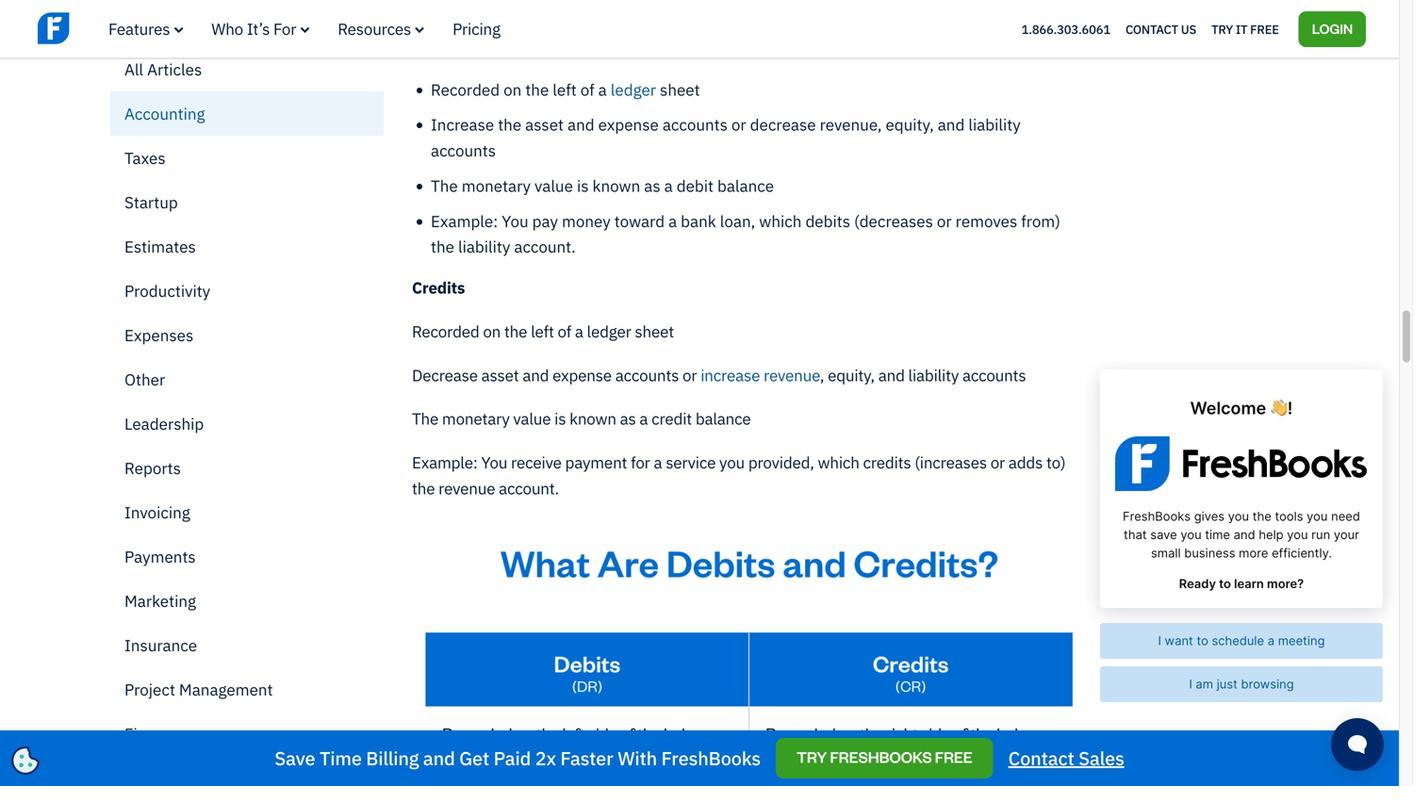 Task type: vqa. For each thing, say whether or not it's contained in the screenshot.
ledger
yes



Task type: describe. For each thing, give the bounding box(es) containing it.
service
[[666, 452, 716, 473]]

free for try freshbooks free
[[935, 748, 973, 767]]

for
[[631, 452, 651, 473]]

with
[[618, 746, 657, 771]]

insurance
[[125, 635, 197, 656]]

try for try freshbooks free
[[797, 748, 828, 767]]

credits
[[412, 277, 465, 298]]

bank
[[681, 211, 717, 231]]

decrease asset and expense accounts or increase revenue , equity, and liability accounts
[[412, 365, 1027, 386]]

revenue inside example: you receive payment for a service you provided, which credits (increases or adds to) the revenue account.
[[439, 478, 496, 499]]

to)
[[1047, 452, 1066, 473]]

the monetary value is known as a credit balance
[[412, 409, 751, 429]]

or inside example: you receive payment for a service you provided, which credits (increases or adds to) the revenue account.
[[991, 452, 1006, 473]]

equity, for ,
[[828, 365, 875, 386]]

a inside example: you receive payment for a service you provided, which credits (increases or adds to) the revenue account.
[[654, 452, 663, 473]]

all articles link
[[110, 47, 384, 91]]

all articles
[[125, 59, 202, 80]]

who it's for
[[212, 18, 296, 39]]

leadership link
[[110, 402, 384, 446]]

contact us
[[1126, 21, 1197, 37]]

expenses link
[[110, 313, 384, 357]]

a inside example: you pay money toward a bank loan, which debits (decreases or removes from) the liability account.
[[669, 211, 677, 231]]

0 vertical spatial recorded on the left of a ledger sheet
[[431, 79, 700, 100]]

estimates
[[125, 236, 196, 257]]

is for credit
[[555, 409, 566, 429]]

equity, for revenue,
[[886, 114, 934, 135]]

1 vertical spatial sheet
[[635, 321, 674, 342]]

all
[[125, 59, 143, 80]]

1 vertical spatial recorded
[[412, 321, 480, 342]]

productivity
[[125, 281, 210, 301]]

illustration: debits vs credits in accounting image
[[412, 519, 1088, 787]]

taxes
[[125, 148, 166, 168]]

which inside example: you pay money toward a bank loan, which debits (decreases or removes from) the liability account.
[[760, 211, 802, 231]]

project management
[[125, 680, 273, 700]]

expenses
[[125, 325, 194, 346]]

contact us link
[[1126, 17, 1197, 41]]

revenue,
[[820, 114, 882, 135]]

debit
[[677, 175, 714, 196]]

from)
[[1022, 211, 1061, 231]]

a left credit
[[640, 409, 648, 429]]

1 horizontal spatial freshbooks
[[830, 748, 932, 767]]

toward
[[615, 211, 665, 231]]

the inside example: you pay money toward a bank loan, which debits (decreases or removes from) the liability account.
[[431, 236, 455, 257]]

the for the monetary value is known as a credit balance
[[412, 409, 439, 429]]

billing
[[366, 746, 419, 771]]

1 vertical spatial recorded on the left of a ledger sheet
[[412, 321, 674, 342]]

you for account.
[[502, 211, 529, 231]]

0 horizontal spatial of
[[558, 321, 572, 342]]

example: you receive payment for a service you provided, which credits (increases or adds to) the revenue account.
[[412, 452, 1066, 499]]

0 vertical spatial left
[[553, 79, 577, 100]]

accounts down increase
[[431, 140, 496, 161]]

other
[[125, 369, 165, 390]]

loan,
[[720, 211, 756, 231]]

adds
[[1009, 452, 1043, 473]]

finance
[[125, 724, 181, 745]]

example: you pay money toward a bank loan, which debits (decreases or removes from) the liability account.
[[431, 211, 1061, 257]]

reports
[[125, 458, 181, 479]]

accounting link
[[110, 91, 384, 136]]

payments link
[[110, 535, 384, 579]]

pricing
[[453, 18, 501, 39]]

monetary for the monetary value is known as a credit balance
[[442, 409, 510, 429]]

finance link
[[110, 712, 384, 756]]

features
[[108, 18, 170, 39]]

debits
[[806, 211, 851, 231]]

save time billing and get paid 2x faster with freshbooks
[[275, 746, 761, 771]]

features link
[[108, 18, 183, 39]]

taxes link
[[110, 136, 384, 180]]

0 vertical spatial ledger
[[611, 79, 657, 100]]

management
[[179, 680, 273, 700]]

account. inside example: you receive payment for a service you provided, which credits (increases or adds to) the revenue account.
[[499, 478, 559, 499]]

pricing link
[[453, 18, 501, 39]]

us
[[1182, 21, 1197, 37]]

or inside example: you pay money toward a bank loan, which debits (decreases or removes from) the liability account.
[[938, 211, 952, 231]]

example: for liability
[[431, 211, 498, 231]]

marketing link
[[110, 579, 384, 623]]

who it's for link
[[212, 18, 310, 39]]

cookie preferences image
[[11, 747, 40, 775]]

,
[[821, 365, 825, 386]]

1 vertical spatial ledger
[[587, 321, 632, 342]]

increase
[[431, 114, 494, 135]]

articles
[[147, 59, 202, 80]]

the for the monetary value is known as a debit balance
[[431, 175, 458, 196]]

or left increase
[[683, 365, 697, 386]]

1 vertical spatial expense
[[553, 365, 612, 386]]

reports link
[[110, 446, 384, 490]]

try it free
[[1212, 21, 1280, 37]]

1 vertical spatial left
[[531, 321, 554, 342]]

value for debit
[[535, 175, 573, 196]]

leadership
[[125, 414, 204, 434]]

contact sales link
[[1009, 746, 1125, 772]]

a up the monetary value is known as a credit balance
[[575, 321, 584, 342]]

a left ledger link
[[599, 79, 607, 100]]

increase the asset and expense accounts or decrease revenue, equity, and liability accounts
[[431, 114, 1021, 161]]

project management link
[[110, 668, 384, 712]]

accounts up adds
[[963, 365, 1027, 386]]

invoicing
[[125, 502, 190, 523]]

try freshbooks free
[[797, 748, 973, 767]]

invoicing link
[[110, 490, 384, 535]]

which inside example: you receive payment for a service you provided, which credits (increases or adds to) the revenue account.
[[818, 452, 860, 473]]

receive
[[511, 452, 562, 473]]

1.866.303.6061 link
[[1022, 21, 1111, 37]]

accounting
[[125, 103, 205, 124]]

project
[[125, 680, 175, 700]]

the inside example: you receive payment for a service you provided, which credits (increases or adds to) the revenue account.
[[412, 478, 435, 499]]

removes
[[956, 211, 1018, 231]]

startup
[[125, 192, 178, 213]]



Task type: locate. For each thing, give the bounding box(es) containing it.
0 horizontal spatial contact
[[1009, 746, 1075, 771]]

monetary down increase
[[462, 175, 531, 196]]

1 horizontal spatial free
[[1251, 21, 1280, 37]]

0 horizontal spatial on
[[483, 321, 501, 342]]

2x
[[535, 746, 556, 771]]

time
[[320, 746, 362, 771]]

0 horizontal spatial is
[[555, 409, 566, 429]]

contact for contact sales
[[1009, 746, 1075, 771]]

2 horizontal spatial liability
[[969, 114, 1021, 135]]

0 vertical spatial try
[[1212, 21, 1234, 37]]

which
[[760, 211, 802, 231], [818, 452, 860, 473]]

the monetary value is known as a debit balance
[[431, 175, 774, 196]]

1 vertical spatial account.
[[499, 478, 559, 499]]

is up receive
[[555, 409, 566, 429]]

0 vertical spatial balance
[[718, 175, 774, 196]]

0 vertical spatial is
[[577, 175, 589, 196]]

0 horizontal spatial asset
[[482, 365, 519, 386]]

money
[[562, 211, 611, 231]]

0 vertical spatial of
[[581, 79, 595, 100]]

cookie consent banner dialog
[[14, 555, 297, 773]]

1 vertical spatial example:
[[412, 452, 478, 473]]

credit
[[652, 409, 692, 429]]

(decreases
[[855, 211, 934, 231]]

free
[[1251, 21, 1280, 37], [935, 748, 973, 767]]

insurance link
[[110, 623, 384, 668]]

accounts up 'debit'
[[663, 114, 728, 135]]

account. inside example: you pay money toward a bank loan, which debits (decreases or removes from) the liability account.
[[514, 236, 576, 257]]

provided,
[[749, 452, 815, 473]]

as for debit
[[644, 175, 661, 196]]

1 vertical spatial as
[[620, 409, 636, 429]]

try freshbooks free link
[[776, 739, 994, 779]]

try for try it free
[[1212, 21, 1234, 37]]

contact inside the "contact us" link
[[1126, 21, 1179, 37]]

freshbooks logo image
[[38, 10, 184, 46]]

the inside increase the asset and expense accounts or decrease revenue, equity, and liability accounts
[[498, 114, 522, 135]]

example: up credits
[[431, 211, 498, 231]]

the down the decrease on the top
[[412, 409, 439, 429]]

login link
[[1300, 11, 1367, 47]]

expense inside increase the asset and expense accounts or decrease revenue, equity, and liability accounts
[[599, 114, 659, 135]]

as up toward at left top
[[644, 175, 661, 196]]

increase revenue link
[[701, 365, 821, 386]]

0 vertical spatial free
[[1251, 21, 1280, 37]]

recorded up increase
[[431, 79, 500, 100]]

0 vertical spatial monetary
[[462, 175, 531, 196]]

1 vertical spatial known
[[570, 409, 617, 429]]

0 vertical spatial revenue
[[764, 365, 821, 386]]

0 horizontal spatial free
[[935, 748, 973, 767]]

1 horizontal spatial asset
[[526, 114, 564, 135]]

example: down the decrease on the top
[[412, 452, 478, 473]]

you for revenue
[[481, 452, 508, 473]]

contact
[[1126, 21, 1179, 37], [1009, 746, 1075, 771]]

1 vertical spatial the
[[412, 409, 439, 429]]

accounts
[[663, 114, 728, 135], [431, 140, 496, 161], [616, 365, 679, 386], [963, 365, 1027, 386]]

increase
[[701, 365, 760, 386]]

example: for the
[[412, 452, 478, 473]]

productivity link
[[110, 269, 384, 313]]

ledger link
[[611, 79, 657, 100]]

which right loan,
[[760, 211, 802, 231]]

1 vertical spatial is
[[555, 409, 566, 429]]

0 horizontal spatial as
[[620, 409, 636, 429]]

1 vertical spatial monetary
[[442, 409, 510, 429]]

asset inside increase the asset and expense accounts or decrease revenue, equity, and liability accounts
[[526, 114, 564, 135]]

it
[[1236, 21, 1248, 37]]

0 vertical spatial asset
[[526, 114, 564, 135]]

of left ledger link
[[581, 79, 595, 100]]

or left adds
[[991, 452, 1006, 473]]

try
[[1212, 21, 1234, 37], [797, 748, 828, 767]]

0 vertical spatial contact
[[1126, 21, 1179, 37]]

ledger
[[611, 79, 657, 100], [587, 321, 632, 342]]

1 horizontal spatial which
[[818, 452, 860, 473]]

is for debit
[[577, 175, 589, 196]]

other link
[[110, 357, 384, 402]]

known up toward at left top
[[593, 175, 641, 196]]

value for credit
[[514, 409, 551, 429]]

paid
[[494, 746, 531, 771]]

as
[[644, 175, 661, 196], [620, 409, 636, 429]]

1 vertical spatial try
[[797, 748, 828, 767]]

asset right increase
[[526, 114, 564, 135]]

0 vertical spatial known
[[593, 175, 641, 196]]

value up pay
[[535, 175, 573, 196]]

revenue
[[764, 365, 821, 386], [439, 478, 496, 499]]

as left credit
[[620, 409, 636, 429]]

1 vertical spatial value
[[514, 409, 551, 429]]

or inside increase the asset and expense accounts or decrease revenue, equity, and liability accounts
[[732, 114, 747, 135]]

liability for decrease asset and expense accounts or increase revenue , equity, and liability accounts
[[909, 365, 959, 386]]

1 horizontal spatial on
[[504, 79, 522, 100]]

1.866.303.6061
[[1022, 21, 1111, 37]]

you inside example: you receive payment for a service you provided, which credits (increases or adds to) the revenue account.
[[481, 452, 508, 473]]

liability inside increase the asset and expense accounts or decrease revenue, equity, and liability accounts
[[969, 114, 1021, 135]]

a right for
[[654, 452, 663, 473]]

known up payment on the left bottom
[[570, 409, 617, 429]]

example: inside example: you receive payment for a service you provided, which credits (increases or adds to) the revenue account.
[[412, 452, 478, 473]]

expense down ledger link
[[599, 114, 659, 135]]

or left decrease
[[732, 114, 747, 135]]

1 vertical spatial liability
[[458, 236, 511, 257]]

and
[[568, 114, 595, 135], [938, 114, 965, 135], [523, 365, 549, 386], [879, 365, 905, 386], [423, 746, 455, 771]]

the down increase
[[431, 175, 458, 196]]

sales
[[1079, 746, 1125, 771]]

accounts up credit
[[616, 365, 679, 386]]

free inside try it free link
[[1251, 21, 1280, 37]]

1 vertical spatial asset
[[482, 365, 519, 386]]

1 vertical spatial on
[[483, 321, 501, 342]]

equity, right "revenue,"
[[886, 114, 934, 135]]

expense up the monetary value is known as a credit balance
[[553, 365, 612, 386]]

payments
[[125, 547, 196, 567]]

equity,
[[886, 114, 934, 135], [828, 365, 875, 386]]

pay
[[533, 211, 558, 231]]

(increases
[[915, 452, 988, 473]]

1 vertical spatial equity,
[[828, 365, 875, 386]]

of up the monetary value is known as a credit balance
[[558, 321, 572, 342]]

0 vertical spatial recorded
[[431, 79, 500, 100]]

recorded up the decrease on the top
[[412, 321, 480, 342]]

0 vertical spatial account.
[[514, 236, 576, 257]]

contact left the us
[[1126, 21, 1179, 37]]

1 horizontal spatial as
[[644, 175, 661, 196]]

contact sales
[[1009, 746, 1125, 771]]

2 vertical spatial liability
[[909, 365, 959, 386]]

the
[[526, 79, 549, 100], [498, 114, 522, 135], [431, 236, 455, 257], [505, 321, 528, 342], [412, 478, 435, 499]]

balance for the monetary value is known as a credit balance
[[696, 409, 751, 429]]

estimates link
[[110, 224, 384, 269]]

1 horizontal spatial revenue
[[764, 365, 821, 386]]

liability inside example: you pay money toward a bank loan, which debits (decreases or removes from) the liability account.
[[458, 236, 511, 257]]

balance for the monetary value is known as a debit balance
[[718, 175, 774, 196]]

0 vertical spatial equity,
[[886, 114, 934, 135]]

login
[[1313, 19, 1354, 37]]

contact left sales
[[1009, 746, 1075, 771]]

it's
[[247, 18, 270, 39]]

0 vertical spatial you
[[502, 211, 529, 231]]

0 horizontal spatial revenue
[[439, 478, 496, 499]]

example:
[[431, 211, 498, 231], [412, 452, 478, 473]]

0 vertical spatial the
[[431, 175, 458, 196]]

0 vertical spatial sheet
[[660, 79, 700, 100]]

who
[[212, 18, 243, 39]]

contact for contact us
[[1126, 21, 1179, 37]]

account. down receive
[[499, 478, 559, 499]]

free for try it free
[[1251, 21, 1280, 37]]

which left credits
[[818, 452, 860, 473]]

equity, inside increase the asset and expense accounts or decrease revenue, equity, and liability accounts
[[886, 114, 934, 135]]

value up receive
[[514, 409, 551, 429]]

0 vertical spatial expense
[[599, 114, 659, 135]]

you left receive
[[481, 452, 508, 473]]

1 horizontal spatial equity,
[[886, 114, 934, 135]]

or left removes
[[938, 211, 952, 231]]

1 vertical spatial balance
[[696, 409, 751, 429]]

payment
[[566, 452, 628, 473]]

monetary for the monetary value is known as a debit balance
[[462, 175, 531, 196]]

1 vertical spatial of
[[558, 321, 572, 342]]

0 vertical spatial example:
[[431, 211, 498, 231]]

0 vertical spatial liability
[[969, 114, 1021, 135]]

decrease
[[751, 114, 816, 135]]

startup link
[[110, 180, 384, 224]]

a left 'debit'
[[665, 175, 673, 196]]

account. down pay
[[514, 236, 576, 257]]

equity, right ,
[[828, 365, 875, 386]]

recorded
[[431, 79, 500, 100], [412, 321, 480, 342]]

you left pay
[[502, 211, 529, 231]]

1 vertical spatial revenue
[[439, 478, 496, 499]]

0 horizontal spatial which
[[760, 211, 802, 231]]

resources
[[338, 18, 411, 39]]

monetary down the decrease on the top
[[442, 409, 510, 429]]

for
[[274, 18, 296, 39]]

1 horizontal spatial liability
[[909, 365, 959, 386]]

get
[[459, 746, 490, 771]]

known for credit
[[570, 409, 617, 429]]

debits
[[412, 26, 460, 47]]

asset right the decrease on the top
[[482, 365, 519, 386]]

you inside example: you pay money toward a bank loan, which debits (decreases or removes from) the liability account.
[[502, 211, 529, 231]]

0 horizontal spatial equity,
[[828, 365, 875, 386]]

0 vertical spatial value
[[535, 175, 573, 196]]

sheet
[[660, 79, 700, 100], [635, 321, 674, 342]]

1 horizontal spatial of
[[581, 79, 595, 100]]

a left bank
[[669, 211, 677, 231]]

or
[[732, 114, 747, 135], [938, 211, 952, 231], [683, 365, 697, 386], [991, 452, 1006, 473]]

0 horizontal spatial liability
[[458, 236, 511, 257]]

freshbooks
[[662, 746, 761, 771], [830, 748, 932, 767]]

0 horizontal spatial try
[[797, 748, 828, 767]]

free inside the try freshbooks free link
[[935, 748, 973, 767]]

resources link
[[338, 18, 425, 39]]

liability for increase the asset and expense accounts or decrease revenue, equity, and liability accounts
[[969, 114, 1021, 135]]

as for credit
[[620, 409, 636, 429]]

contact inside contact sales link
[[1009, 746, 1075, 771]]

credits
[[864, 452, 912, 473]]

liability
[[969, 114, 1021, 135], [458, 236, 511, 257], [909, 365, 959, 386]]

known
[[593, 175, 641, 196], [570, 409, 617, 429]]

try it free link
[[1212, 17, 1280, 41]]

0 vertical spatial as
[[644, 175, 661, 196]]

decrease
[[412, 365, 478, 386]]

1 vertical spatial free
[[935, 748, 973, 767]]

0 vertical spatial on
[[504, 79, 522, 100]]

balance up loan,
[[718, 175, 774, 196]]

sheet up the decrease asset and expense accounts or increase revenue , equity, and liability accounts
[[635, 321, 674, 342]]

is up the money
[[577, 175, 589, 196]]

0 vertical spatial which
[[760, 211, 802, 231]]

1 horizontal spatial contact
[[1126, 21, 1179, 37]]

1 vertical spatial you
[[481, 452, 508, 473]]

balance down the decrease asset and expense accounts or increase revenue , equity, and liability accounts
[[696, 409, 751, 429]]

save
[[275, 746, 315, 771]]

1 horizontal spatial try
[[1212, 21, 1234, 37]]

sheet right ledger link
[[660, 79, 700, 100]]

known for debit
[[593, 175, 641, 196]]

you
[[720, 452, 745, 473]]

1 vertical spatial which
[[818, 452, 860, 473]]

of
[[581, 79, 595, 100], [558, 321, 572, 342]]

example: inside example: you pay money toward a bank loan, which debits (decreases or removes from) the liability account.
[[431, 211, 498, 231]]

1 vertical spatial contact
[[1009, 746, 1075, 771]]

1 horizontal spatial is
[[577, 175, 589, 196]]

0 horizontal spatial freshbooks
[[662, 746, 761, 771]]



